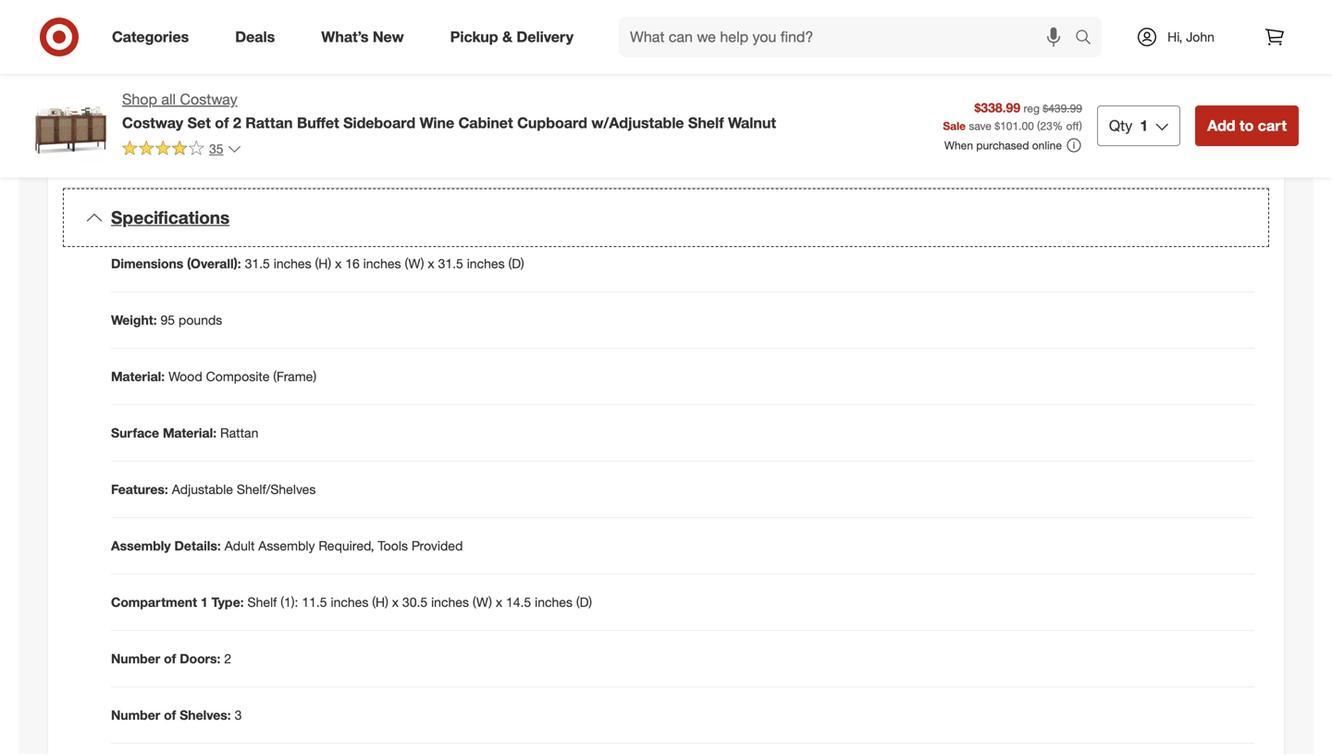 Task type: describe. For each thing, give the bounding box(es) containing it.
categories link
[[96, 17, 212, 57]]

john
[[1187, 29, 1215, 45]]

1 31.5 from the left
[[245, 256, 270, 272]]

x right 16
[[428, 256, 435, 272]]

pickup & delivery link
[[435, 17, 597, 57]]

qty 1
[[1110, 117, 1149, 135]]

surface material: rattan
[[111, 425, 259, 441]]

wood
[[169, 369, 203, 385]]

categories
[[112, 28, 189, 46]]

add to cart button
[[1196, 106, 1300, 146]]

sale
[[944, 119, 966, 133]]

buffet inside "package includes: 2 x buffet cabinet"
[[719, 125, 754, 141]]

compartment 1 type: shelf (1): 11.5 inches (h) x 30.5 inches (w) x 14.5 inches (d)
[[111, 594, 592, 611]]

what's
[[321, 28, 369, 46]]

leg:
[[776, 14, 802, 30]]

1 assembly from the left
[[111, 538, 171, 554]]

$439.99
[[1043, 101, 1083, 115]]

wine
[[420, 114, 455, 132]]

shop
[[122, 90, 157, 108]]

$
[[995, 119, 1001, 133]]

1 vertical spatial rattan
[[220, 425, 259, 441]]

0 horizontal spatial 95
[[161, 312, 175, 328]]

includes:
[[752, 107, 804, 123]]

1 for compartment
[[201, 594, 208, 611]]

0 horizontal spatial shelf
[[248, 594, 277, 611]]

when
[[945, 138, 974, 152]]

2 inside shop all costway costway set of 2 rattan buffet sideboard wine cabinet cupboard w/adjustable shelf walnut
[[233, 114, 241, 132]]

shelf:
[[844, 51, 877, 67]]

package includes: 2 x buffet cabinet
[[698, 107, 804, 141]]

2 weight from the top
[[698, 51, 738, 67]]

What can we help you find? suggestions appear below search field
[[619, 17, 1080, 57]]

1 weight from the top
[[698, 33, 738, 49]]

sideboard
[[343, 114, 416, 132]]

doors:
[[180, 651, 221, 667]]

material: wood composite (frame)
[[111, 369, 317, 385]]

specifications
[[111, 207, 230, 228]]

%
[[1053, 119, 1064, 133]]

30.5
[[403, 594, 428, 611]]

height of the leg: 7.5" weight capacity of top panel: 135 lbs weight capacity of each shelf: 70 lbs net weight: 95 lbs
[[698, 14, 917, 86]]

(overall):
[[187, 256, 241, 272]]

the
[[754, 14, 773, 30]]

required,
[[319, 538, 374, 554]]

number of doors: 2
[[111, 651, 231, 667]]

off
[[1067, 119, 1080, 133]]

70
[[881, 51, 895, 67]]

add
[[1208, 117, 1236, 135]]

cupboard
[[517, 114, 588, 132]]

of left each
[[796, 51, 808, 67]]

top
[[811, 33, 832, 49]]

$338.99 reg $439.99 sale save $ 101.00 ( 23 % off )
[[944, 100, 1083, 133]]

shop all costway costway set of 2 rattan buffet sideboard wine cabinet cupboard w/adjustable shelf walnut
[[122, 90, 777, 132]]

compartment
[[111, 594, 197, 611]]

net
[[698, 70, 718, 86]]

0 vertical spatial (h)
[[315, 256, 332, 272]]

7.5"
[[805, 14, 829, 30]]

what's new
[[321, 28, 404, 46]]

height
[[698, 14, 736, 30]]

cabinet inside shop all costway costway set of 2 rattan buffet sideboard wine cabinet cupboard w/adjustable shelf walnut
[[459, 114, 513, 132]]

pickup & delivery
[[450, 28, 574, 46]]

0 vertical spatial lbs
[[900, 33, 917, 49]]

add to cart
[[1208, 117, 1288, 135]]

135
[[875, 33, 897, 49]]

adult
[[225, 538, 255, 554]]

search
[[1067, 30, 1112, 48]]

35
[[209, 141, 224, 157]]

when purchased online
[[945, 138, 1063, 152]]

(1):
[[281, 594, 298, 611]]

of inside shop all costway costway set of 2 rattan buffet sideboard wine cabinet cupboard w/adjustable shelf walnut
[[215, 114, 229, 132]]

purchased
[[977, 138, 1030, 152]]

image of costway set of 2 rattan buffet sideboard wine cabinet cupboard w/adjustable shelf walnut image
[[33, 89, 107, 163]]

tools
[[378, 538, 408, 554]]

of left the top
[[796, 33, 808, 49]]

number of shelves: 3
[[111, 707, 242, 724]]

1 vertical spatial material:
[[163, 425, 217, 441]]

of left doors:
[[164, 651, 176, 667]]

search button
[[1067, 17, 1112, 61]]

$338.99
[[975, 100, 1021, 116]]

details:
[[175, 538, 221, 554]]

deals link
[[220, 17, 298, 57]]

of left the
[[740, 14, 751, 30]]

95 inside height of the leg: 7.5" weight capacity of top panel: 135 lbs weight capacity of each shelf: 70 lbs net weight: 95 lbs
[[769, 70, 784, 86]]

x left 14.5
[[496, 594, 503, 611]]

101.00
[[1001, 119, 1035, 133]]

2 assembly from the left
[[258, 538, 315, 554]]

pounds
[[179, 312, 222, 328]]



Task type: locate. For each thing, give the bounding box(es) containing it.
1 horizontal spatial assembly
[[258, 538, 315, 554]]

cabinet inside "package includes: 2 x buffet cabinet"
[[757, 125, 802, 141]]

buffet
[[297, 114, 339, 132], [719, 125, 754, 141]]

buffet left sideboard
[[297, 114, 339, 132]]

hi,
[[1168, 29, 1183, 45]]

1
[[1141, 117, 1149, 135], [201, 594, 208, 611]]

provided
[[412, 538, 463, 554]]

save
[[969, 119, 992, 133]]

of right set
[[215, 114, 229, 132]]

lbs right 70
[[899, 51, 916, 67]]

lbs right 135
[[900, 33, 917, 49]]

hi, john
[[1168, 29, 1215, 45]]

0 horizontal spatial (h)
[[315, 256, 332, 272]]

assembly down features:
[[111, 538, 171, 554]]

95 left pounds
[[161, 312, 175, 328]]

number down 'number of doors: 2'
[[111, 707, 160, 724]]

0 horizontal spatial (w)
[[405, 256, 424, 272]]

assembly details: adult assembly required, tools provided
[[111, 538, 463, 554]]

type:
[[212, 594, 244, 611]]

cabinet
[[459, 114, 513, 132], [757, 125, 802, 141]]

2 vertical spatial lbs
[[787, 70, 804, 86]]

0 vertical spatial 95
[[769, 70, 784, 86]]

1 vertical spatial number
[[111, 707, 160, 724]]

w/adjustable
[[592, 114, 684, 132]]

package
[[698, 107, 748, 123]]

costway up set
[[180, 90, 238, 108]]

number for number of shelves: 3
[[111, 707, 160, 724]]

qty
[[1110, 117, 1133, 135]]

0 vertical spatial 1
[[1141, 117, 1149, 135]]

shelves:
[[180, 707, 231, 724]]

0 horizontal spatial 2
[[224, 651, 231, 667]]

material: left wood
[[111, 369, 165, 385]]

weight: right net
[[722, 70, 766, 86]]

1 vertical spatial costway
[[122, 114, 183, 132]]

0 horizontal spatial weight:
[[111, 312, 157, 328]]

specifications button
[[63, 188, 1270, 247]]

2 inside "package includes: 2 x buffet cabinet"
[[698, 125, 705, 141]]

1 vertical spatial 95
[[161, 312, 175, 328]]

1 horizontal spatial (w)
[[473, 594, 492, 611]]

2 down package
[[698, 125, 705, 141]]

walnut
[[729, 114, 777, 132]]

2 right set
[[233, 114, 241, 132]]

shelf
[[689, 114, 724, 132], [248, 594, 277, 611]]

number for number of doors: 2
[[111, 651, 160, 667]]

rattan down composite
[[220, 425, 259, 441]]

deals
[[235, 28, 275, 46]]

(frame)
[[273, 369, 317, 385]]

online
[[1033, 138, 1063, 152]]

1 horizontal spatial 95
[[769, 70, 784, 86]]

costway down shop
[[122, 114, 183, 132]]

rattan right set
[[245, 114, 293, 132]]

x down package
[[709, 125, 715, 141]]

shelf left (1):
[[248, 594, 277, 611]]

1 vertical spatial lbs
[[899, 51, 916, 67]]

what's new link
[[306, 17, 427, 57]]

2 31.5 from the left
[[438, 256, 464, 272]]

)
[[1080, 119, 1083, 133]]

2 number from the top
[[111, 707, 160, 724]]

each
[[811, 51, 840, 67]]

surface
[[111, 425, 159, 441]]

0 vertical spatial material:
[[111, 369, 165, 385]]

number down compartment on the bottom of the page
[[111, 651, 160, 667]]

1 horizontal spatial 1
[[1141, 117, 1149, 135]]

dimensions
[[111, 256, 184, 272]]

2 horizontal spatial 2
[[698, 125, 705, 141]]

95
[[769, 70, 784, 86], [161, 312, 175, 328]]

1 capacity from the top
[[742, 33, 793, 49]]

x inside "package includes: 2 x buffet cabinet"
[[709, 125, 715, 141]]

buffet down package
[[719, 125, 754, 141]]

(h)
[[315, 256, 332, 272], [372, 594, 389, 611]]

16
[[345, 256, 360, 272]]

&
[[503, 28, 513, 46]]

pickup
[[450, 28, 498, 46]]

shelf down net
[[689, 114, 724, 132]]

0 horizontal spatial assembly
[[111, 538, 171, 554]]

0 horizontal spatial cabinet
[[459, 114, 513, 132]]

1 horizontal spatial weight:
[[722, 70, 766, 86]]

0 vertical spatial shelf
[[689, 114, 724, 132]]

(h) left 16
[[315, 256, 332, 272]]

panel:
[[836, 33, 872, 49]]

0 horizontal spatial (d)
[[509, 256, 524, 272]]

weight down height
[[698, 33, 738, 49]]

1 horizontal spatial 31.5
[[438, 256, 464, 272]]

0 vertical spatial number
[[111, 651, 160, 667]]

weight up net
[[698, 51, 738, 67]]

adjustable
[[172, 481, 233, 498]]

14.5
[[506, 594, 532, 611]]

features: adjustable shelf/shelves
[[111, 481, 316, 498]]

assembly
[[111, 538, 171, 554], [258, 538, 315, 554]]

weight: inside height of the leg: 7.5" weight capacity of top panel: 135 lbs weight capacity of each shelf: 70 lbs net weight: 95 lbs
[[722, 70, 766, 86]]

assembly right the adult
[[258, 538, 315, 554]]

1 for qty
[[1141, 117, 1149, 135]]

1 number from the top
[[111, 651, 160, 667]]

buffet inside shop all costway costway set of 2 rattan buffet sideboard wine cabinet cupboard w/adjustable shelf walnut
[[297, 114, 339, 132]]

of
[[740, 14, 751, 30], [796, 33, 808, 49], [796, 51, 808, 67], [215, 114, 229, 132], [164, 651, 176, 667], [164, 707, 176, 724]]

(d)
[[509, 256, 524, 272], [577, 594, 592, 611]]

0 vertical spatial costway
[[180, 90, 238, 108]]

set
[[188, 114, 211, 132]]

1 horizontal spatial buffet
[[719, 125, 754, 141]]

1 vertical spatial weight
[[698, 51, 738, 67]]

shelf/shelves
[[237, 481, 316, 498]]

0 vertical spatial (w)
[[405, 256, 424, 272]]

reg
[[1024, 101, 1040, 115]]

1 vertical spatial capacity
[[742, 51, 793, 67]]

lbs up includes:
[[787, 70, 804, 86]]

capacity
[[742, 33, 793, 49], [742, 51, 793, 67]]

new
[[373, 28, 404, 46]]

11.5
[[302, 594, 327, 611]]

1 right qty
[[1141, 117, 1149, 135]]

2
[[233, 114, 241, 132], [698, 125, 705, 141], [224, 651, 231, 667]]

0 horizontal spatial 31.5
[[245, 256, 270, 272]]

rattan inside shop all costway costway set of 2 rattan buffet sideboard wine cabinet cupboard w/adjustable shelf walnut
[[245, 114, 293, 132]]

35 link
[[122, 140, 242, 161]]

weight: down dimensions
[[111, 312, 157, 328]]

cabinet down includes:
[[757, 125, 802, 141]]

0 vertical spatial (d)
[[509, 256, 524, 272]]

0 horizontal spatial buffet
[[297, 114, 339, 132]]

1 horizontal spatial shelf
[[689, 114, 724, 132]]

delivery
[[517, 28, 574, 46]]

0 vertical spatial rattan
[[245, 114, 293, 132]]

1 vertical spatial (d)
[[577, 594, 592, 611]]

0 vertical spatial weight
[[698, 33, 738, 49]]

(
[[1038, 119, 1041, 133]]

1 horizontal spatial 2
[[233, 114, 241, 132]]

1 horizontal spatial (d)
[[577, 594, 592, 611]]

x left 16
[[335, 256, 342, 272]]

number
[[111, 651, 160, 667], [111, 707, 160, 724]]

composite
[[206, 369, 270, 385]]

0 vertical spatial weight:
[[722, 70, 766, 86]]

1 vertical spatial weight:
[[111, 312, 157, 328]]

1 vertical spatial shelf
[[248, 594, 277, 611]]

1 vertical spatial (w)
[[473, 594, 492, 611]]

1 left type:
[[201, 594, 208, 611]]

0 horizontal spatial 1
[[201, 594, 208, 611]]

31.5
[[245, 256, 270, 272], [438, 256, 464, 272]]

shelf inside shop all costway costway set of 2 rattan buffet sideboard wine cabinet cupboard w/adjustable shelf walnut
[[689, 114, 724, 132]]

dimensions (overall): 31.5 inches (h) x 16 inches (w) x 31.5 inches (d)
[[111, 256, 524, 272]]

23
[[1041, 119, 1053, 133]]

(h) left 30.5
[[372, 594, 389, 611]]

1 vertical spatial 1
[[201, 594, 208, 611]]

cabinet right the wine
[[459, 114, 513, 132]]

all
[[161, 90, 176, 108]]

(w) right 16
[[405, 256, 424, 272]]

lbs
[[900, 33, 917, 49], [899, 51, 916, 67], [787, 70, 804, 86]]

1 horizontal spatial (h)
[[372, 594, 389, 611]]

material: right surface
[[163, 425, 217, 441]]

0 vertical spatial capacity
[[742, 33, 793, 49]]

costway
[[180, 90, 238, 108], [122, 114, 183, 132]]

3
[[235, 707, 242, 724]]

1 horizontal spatial cabinet
[[757, 125, 802, 141]]

95 up includes:
[[769, 70, 784, 86]]

of left shelves:
[[164, 707, 176, 724]]

rattan
[[245, 114, 293, 132], [220, 425, 259, 441]]

weight
[[698, 33, 738, 49], [698, 51, 738, 67]]

(w) left 14.5
[[473, 594, 492, 611]]

weight: 95 pounds
[[111, 312, 222, 328]]

to
[[1240, 117, 1255, 135]]

x left 30.5
[[392, 594, 399, 611]]

1 vertical spatial (h)
[[372, 594, 389, 611]]

2 right doors:
[[224, 651, 231, 667]]

features:
[[111, 481, 168, 498]]

cart
[[1259, 117, 1288, 135]]

2 capacity from the top
[[742, 51, 793, 67]]



Task type: vqa. For each thing, say whether or not it's contained in the screenshot.
New in Home Image
no



